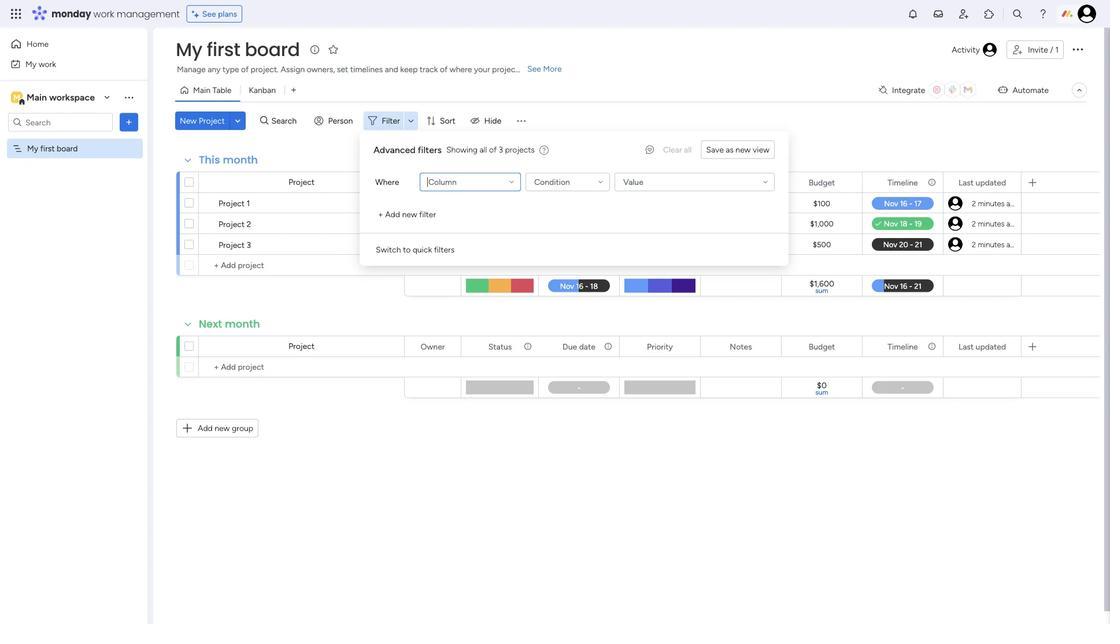 Task type: vqa. For each thing, say whether or not it's contained in the screenshot.
seller related to VLOOKUP Auto- link
no



Task type: describe. For each thing, give the bounding box(es) containing it.
add new group button
[[176, 419, 259, 438]]

$1,600 sum
[[810, 279, 834, 295]]

invite members image
[[958, 8, 970, 20]]

save as new view
[[706, 145, 770, 155]]

angle down image
[[235, 117, 241, 125]]

status for 2nd status field from the top of the page
[[489, 342, 512, 352]]

ago for 2
[[1007, 219, 1019, 228]]

monday
[[51, 7, 91, 20]]

month for this month
[[223, 153, 258, 167]]

owners,
[[307, 64, 335, 74]]

new project
[[180, 116, 225, 126]]

condition
[[534, 177, 570, 187]]

add new group
[[198, 424, 253, 433]]

board inside list box
[[57, 144, 78, 154]]

1 due date from the top
[[563, 178, 596, 187]]

$0
[[817, 381, 827, 390]]

any
[[208, 64, 221, 74]]

projects
[[505, 145, 535, 155]]

apps image
[[984, 8, 995, 20]]

workspace selection element
[[11, 91, 97, 106]]

this month
[[199, 153, 258, 167]]

1 due date field from the top
[[560, 176, 599, 189]]

save
[[706, 145, 724, 155]]

updated for first last updated 'field' from the bottom
[[976, 342, 1006, 352]]

3 ago from the top
[[1007, 240, 1019, 249]]

$100
[[814, 199, 831, 208]]

dapulse checkmark sign image
[[876, 217, 882, 231]]

show board description image
[[308, 44, 322, 56]]

$1,600
[[810, 279, 834, 289]]

+ add new filter button
[[374, 205, 441, 224]]

advanced filters showing all of 3 projects
[[374, 144, 535, 155]]

management
[[117, 7, 180, 20]]

switch to quick filters button
[[371, 241, 459, 259]]

where
[[375, 177, 399, 187]]

sort button
[[422, 112, 462, 130]]

notes
[[730, 342, 752, 352]]

Priority field
[[644, 340, 676, 353]]

main workspace
[[27, 92, 95, 103]]

stands.
[[521, 64, 546, 74]]

ago for 1
[[1007, 199, 1019, 208]]

monday work management
[[51, 7, 180, 20]]

dapulse integrations image
[[879, 86, 888, 95]]

project
[[492, 64, 519, 74]]

main table button
[[175, 81, 240, 99]]

my up manage
[[176, 37, 202, 62]]

Search in workspace field
[[24, 116, 97, 129]]

new for view
[[736, 145, 751, 155]]

clear
[[663, 145, 682, 155]]

person
[[328, 116, 353, 126]]

next month
[[199, 317, 260, 332]]

see plans
[[202, 9, 237, 19]]

as
[[726, 145, 734, 155]]

new project button
[[175, 112, 230, 130]]

project 3
[[219, 240, 251, 250]]

assign
[[281, 64, 305, 74]]

save as new view button
[[701, 141, 775, 159]]

budget for first 'budget' field from the top
[[809, 178, 835, 187]]

sum for $1,600
[[816, 287, 829, 295]]

track
[[420, 64, 438, 74]]

main table
[[193, 85, 232, 95]]

my work
[[25, 59, 56, 69]]

person button
[[310, 112, 360, 130]]

3 minutes from the top
[[978, 240, 1005, 249]]

this
[[199, 153, 220, 167]]

invite / 1
[[1028, 45, 1059, 55]]

next
[[199, 317, 222, 332]]

showing
[[446, 145, 478, 155]]

all inside 'button'
[[684, 145, 692, 155]]

to
[[403, 245, 411, 255]]

quick
[[413, 245, 432, 255]]

workspace
[[49, 92, 95, 103]]

workspace options image
[[123, 92, 135, 103]]

Next month field
[[196, 317, 263, 332]]

integrate
[[892, 85, 926, 95]]

autopilot image
[[998, 82, 1008, 97]]

project.
[[251, 64, 279, 74]]

manage
[[177, 64, 206, 74]]

keep
[[400, 64, 418, 74]]

2 last updated from the top
[[959, 342, 1006, 352]]

menu image
[[515, 115, 527, 127]]

value
[[623, 177, 644, 187]]

3 inside advanced filters showing all of 3 projects
[[499, 145, 503, 155]]

clear all button
[[659, 141, 697, 159]]

switch
[[376, 245, 401, 255]]

1 timeline from the top
[[888, 178, 918, 187]]

activity button
[[947, 40, 1002, 59]]

1 + add project text field from the top
[[205, 259, 399, 272]]

1 date from the top
[[579, 178, 596, 187]]

1 owner field from the top
[[418, 176, 448, 189]]

activity
[[952, 45, 980, 55]]

my first board inside list box
[[27, 144, 78, 154]]

1 timeline field from the top
[[885, 176, 921, 189]]

view
[[753, 145, 770, 155]]

where
[[450, 64, 472, 74]]

collapse board header image
[[1075, 86, 1084, 95]]

2 + add project text field from the top
[[205, 360, 399, 374]]

last for first last updated 'field' from the top of the page
[[959, 178, 974, 187]]

invite
[[1028, 45, 1048, 55]]

project 2
[[219, 219, 251, 229]]

2 minutes ago for 1
[[972, 199, 1019, 208]]

2 timeline from the top
[[888, 342, 918, 352]]

Notes field
[[727, 340, 755, 353]]

work for monday
[[93, 7, 114, 20]]

new for filter
[[402, 210, 417, 219]]

advanced
[[374, 144, 416, 155]]

1 budget field from the top
[[806, 176, 838, 189]]

2 owner field from the top
[[418, 340, 448, 353]]

help image
[[1038, 8, 1049, 20]]

my inside button
[[25, 59, 37, 69]]

more
[[543, 64, 562, 74]]

home
[[27, 39, 49, 49]]

1 horizontal spatial my first board
[[176, 37, 300, 62]]

1 horizontal spatial board
[[245, 37, 300, 62]]



Task type: locate. For each thing, give the bounding box(es) containing it.
budget up $100
[[809, 178, 835, 187]]

2 timeline field from the top
[[885, 340, 921, 353]]

2 column information image from the left
[[604, 178, 613, 187]]

Owner field
[[418, 176, 448, 189], [418, 340, 448, 353]]

month right next
[[225, 317, 260, 332]]

0 vertical spatial budget field
[[806, 176, 838, 189]]

1 vertical spatial owner
[[421, 342, 445, 352]]

first inside list box
[[40, 144, 55, 154]]

invite / 1 button
[[1007, 40, 1064, 59]]

month inside next month field
[[225, 317, 260, 332]]

1
[[1056, 45, 1059, 55], [247, 198, 250, 208]]

sum
[[816, 287, 829, 295], [816, 388, 829, 397]]

see
[[202, 9, 216, 19], [527, 64, 541, 74]]

main inside button
[[193, 85, 211, 95]]

budget field up $100
[[806, 176, 838, 189]]

1 horizontal spatial add
[[385, 210, 400, 219]]

2 sum from the top
[[816, 388, 829, 397]]

v2 user feedback image
[[646, 144, 654, 156]]

filters
[[418, 144, 442, 155], [434, 245, 455, 255]]

manage any type of project. assign owners, set timelines and keep track of where your project stands.
[[177, 64, 546, 74]]

1 vertical spatial due
[[563, 342, 577, 352]]

see plans button
[[187, 5, 242, 23]]

0 horizontal spatial work
[[39, 59, 56, 69]]

m
[[13, 93, 20, 102]]

my first board list box
[[0, 136, 147, 315]]

0 vertical spatial see
[[202, 9, 216, 19]]

work down home
[[39, 59, 56, 69]]

2 minutes ago for 2
[[972, 219, 1019, 228]]

Due date field
[[560, 176, 599, 189], [560, 340, 599, 353]]

new
[[180, 116, 197, 126]]

1 last updated from the top
[[959, 178, 1006, 187]]

2 2 minutes ago from the top
[[972, 219, 1019, 228]]

2 vertical spatial new
[[215, 424, 230, 433]]

0 horizontal spatial 3
[[247, 240, 251, 250]]

board up project.
[[245, 37, 300, 62]]

workspace image
[[11, 91, 23, 104]]

2 vertical spatial minutes
[[978, 240, 1005, 249]]

1 column information image from the left
[[523, 178, 533, 187]]

2 budget field from the top
[[806, 340, 838, 353]]

0 horizontal spatial of
[[241, 64, 249, 74]]

1 horizontal spatial new
[[402, 210, 417, 219]]

0 vertical spatial timeline field
[[885, 176, 921, 189]]

month inside this month field
[[223, 153, 258, 167]]

0 horizontal spatial column information image
[[523, 178, 533, 187]]

0 horizontal spatial board
[[57, 144, 78, 154]]

column information image left the value
[[604, 178, 613, 187]]

board
[[245, 37, 300, 62], [57, 144, 78, 154]]

1 all from the left
[[480, 145, 487, 155]]

2 vertical spatial ago
[[1007, 240, 1019, 249]]

1 vertical spatial timeline field
[[885, 340, 921, 353]]

work right monday
[[93, 7, 114, 20]]

all right clear
[[684, 145, 692, 155]]

1 vertical spatial last
[[959, 342, 974, 352]]

last updated
[[959, 178, 1006, 187], [959, 342, 1006, 352]]

date
[[579, 178, 596, 187], [579, 342, 596, 352]]

project inside button
[[199, 116, 225, 126]]

new right as
[[736, 145, 751, 155]]

2 due date from the top
[[563, 342, 596, 352]]

1 status field from the top
[[486, 176, 515, 189]]

+ add new filter
[[378, 210, 436, 219]]

0 vertical spatial 1
[[1056, 45, 1059, 55]]

Budget field
[[806, 176, 838, 189], [806, 340, 838, 353]]

0 vertical spatial my first board
[[176, 37, 300, 62]]

of
[[241, 64, 249, 74], [440, 64, 448, 74], [489, 145, 497, 155]]

3
[[499, 145, 503, 155], [247, 240, 251, 250]]

0 vertical spatial sum
[[816, 287, 829, 295]]

0 vertical spatial last updated
[[959, 178, 1006, 187]]

budget for 1st 'budget' field from the bottom of the page
[[809, 342, 835, 352]]

0 vertical spatial status field
[[486, 176, 515, 189]]

2 horizontal spatial new
[[736, 145, 751, 155]]

sum for $0
[[816, 388, 829, 397]]

month right this
[[223, 153, 258, 167]]

/
[[1050, 45, 1054, 55]]

1 vertical spatial 3
[[247, 240, 251, 250]]

clear all
[[663, 145, 692, 155]]

0 horizontal spatial new
[[215, 424, 230, 433]]

2 minutes ago
[[972, 199, 1019, 208], [972, 219, 1019, 228], [972, 240, 1019, 249]]

0 vertical spatial timeline
[[888, 178, 918, 187]]

select product image
[[10, 8, 22, 20]]

1 vertical spatial minutes
[[978, 219, 1005, 228]]

new
[[736, 145, 751, 155], [402, 210, 417, 219], [215, 424, 230, 433]]

group
[[232, 424, 253, 433]]

minutes for project 2
[[978, 219, 1005, 228]]

1 vertical spatial due date field
[[560, 340, 599, 353]]

2 last updated field from the top
[[956, 340, 1009, 353]]

of right the type on the left top of the page
[[241, 64, 249, 74]]

0 horizontal spatial add
[[198, 424, 213, 433]]

1 vertical spatial updated
[[976, 342, 1006, 352]]

1 horizontal spatial work
[[93, 7, 114, 20]]

0 horizontal spatial all
[[480, 145, 487, 155]]

1 owner from the top
[[421, 178, 445, 187]]

see left plans
[[202, 9, 216, 19]]

options image
[[1071, 42, 1085, 56]]

see for see plans
[[202, 9, 216, 19]]

my first board down search in workspace 'field'
[[27, 144, 78, 154]]

main left the table
[[193, 85, 211, 95]]

1 up project 2
[[247, 198, 250, 208]]

1 updated from the top
[[976, 178, 1006, 187]]

switch to quick filters
[[376, 245, 455, 255]]

0 vertical spatial owner
[[421, 178, 445, 187]]

filters down sort popup button
[[418, 144, 442, 155]]

1 vertical spatial add
[[198, 424, 213, 433]]

2 status field from the top
[[486, 340, 515, 353]]

1 vertical spatial last updated field
[[956, 340, 1009, 353]]

board down search in workspace 'field'
[[57, 144, 78, 154]]

budget field up $0
[[806, 340, 838, 353]]

1 status from the top
[[489, 178, 512, 187]]

see more
[[527, 64, 562, 74]]

budget
[[809, 178, 835, 187], [809, 342, 835, 352]]

see left more in the top of the page
[[527, 64, 541, 74]]

1 vertical spatial 2 minutes ago
[[972, 219, 1019, 228]]

$0 sum
[[816, 381, 829, 397]]

main for main workspace
[[27, 92, 47, 103]]

1 vertical spatial work
[[39, 59, 56, 69]]

1 sum from the top
[[816, 287, 829, 295]]

column information image for due date
[[604, 178, 613, 187]]

+ Add project text field
[[205, 259, 399, 272], [205, 360, 399, 374]]

None field
[[644, 176, 676, 189]]

1 horizontal spatial of
[[440, 64, 448, 74]]

2 ago from the top
[[1007, 219, 1019, 228]]

1 ago from the top
[[1007, 199, 1019, 208]]

work for my
[[39, 59, 56, 69]]

1 vertical spatial status field
[[486, 340, 515, 353]]

add view image
[[291, 86, 296, 94]]

1 vertical spatial sum
[[816, 388, 829, 397]]

of inside advanced filters showing all of 3 projects
[[489, 145, 497, 155]]

hide button
[[466, 112, 509, 130]]

hide
[[484, 116, 502, 126]]

my down search in workspace 'field'
[[27, 144, 38, 154]]

2 updated from the top
[[976, 342, 1006, 352]]

3 2 minutes ago from the top
[[972, 240, 1019, 249]]

add right the "+"
[[385, 210, 400, 219]]

filter
[[382, 116, 400, 126]]

0 vertical spatial 3
[[499, 145, 503, 155]]

1 horizontal spatial first
[[207, 37, 240, 62]]

all inside advanced filters showing all of 3 projects
[[480, 145, 487, 155]]

kanban button
[[240, 81, 285, 99]]

filter button
[[363, 112, 418, 130]]

notifications image
[[907, 8, 919, 20]]

column
[[429, 177, 457, 187]]

2 date from the top
[[579, 342, 596, 352]]

0 vertical spatial + add project text field
[[205, 259, 399, 272]]

column information image left condition
[[523, 178, 533, 187]]

updated
[[976, 178, 1006, 187], [976, 342, 1006, 352]]

1 vertical spatial date
[[579, 342, 596, 352]]

1 vertical spatial owner field
[[418, 340, 448, 353]]

2 budget from the top
[[809, 342, 835, 352]]

1 vertical spatial first
[[40, 144, 55, 154]]

Search field
[[269, 113, 303, 129]]

0 vertical spatial owner field
[[418, 176, 448, 189]]

2 status from the top
[[489, 342, 512, 352]]

options image
[[123, 117, 135, 128]]

my work button
[[7, 55, 124, 73]]

2 minutes from the top
[[978, 219, 1005, 228]]

1 last from the top
[[959, 178, 974, 187]]

2 horizontal spatial of
[[489, 145, 497, 155]]

0 vertical spatial due date field
[[560, 176, 599, 189]]

$1,000
[[810, 219, 834, 229]]

1 inside button
[[1056, 45, 1059, 55]]

0 horizontal spatial main
[[27, 92, 47, 103]]

project 1
[[219, 198, 250, 208]]

1 vertical spatial filters
[[434, 245, 455, 255]]

due
[[563, 178, 577, 187], [563, 342, 577, 352]]

3 down project 2
[[247, 240, 251, 250]]

and
[[385, 64, 398, 74]]

last for first last updated 'field' from the bottom
[[959, 342, 974, 352]]

automate
[[1013, 85, 1049, 95]]

1 horizontal spatial 3
[[499, 145, 503, 155]]

0 horizontal spatial 1
[[247, 198, 250, 208]]

filter
[[419, 210, 436, 219]]

1 vertical spatial ago
[[1007, 219, 1019, 228]]

0 vertical spatial due
[[563, 178, 577, 187]]

1 vertical spatial status
[[489, 342, 512, 352]]

This month field
[[196, 153, 261, 168]]

0 vertical spatial board
[[245, 37, 300, 62]]

1 vertical spatial due date
[[563, 342, 596, 352]]

2 vertical spatial 2 minutes ago
[[972, 240, 1019, 249]]

last
[[959, 178, 974, 187], [959, 342, 974, 352]]

My first board field
[[173, 37, 303, 62]]

main
[[193, 85, 211, 95], [27, 92, 47, 103]]

learn more image
[[540, 145, 549, 156]]

0 horizontal spatial my first board
[[27, 144, 78, 154]]

add to favorites image
[[328, 44, 339, 55]]

1 vertical spatial my first board
[[27, 144, 78, 154]]

arrow down image
[[404, 114, 418, 128]]

3 left projects
[[499, 145, 503, 155]]

0 vertical spatial month
[[223, 153, 258, 167]]

john smith image
[[1078, 5, 1097, 23]]

minutes
[[978, 199, 1005, 208], [978, 219, 1005, 228], [978, 240, 1005, 249]]

0 vertical spatial ago
[[1007, 199, 1019, 208]]

0 vertical spatial last updated field
[[956, 176, 1009, 189]]

month for next month
[[225, 317, 260, 332]]

budget up $0
[[809, 342, 835, 352]]

1 minutes from the top
[[978, 199, 1005, 208]]

timeline
[[888, 178, 918, 187], [888, 342, 918, 352]]

work inside button
[[39, 59, 56, 69]]

2 owner from the top
[[421, 342, 445, 352]]

your
[[474, 64, 490, 74]]

home button
[[7, 35, 124, 53]]

2 due date field from the top
[[560, 340, 599, 353]]

1 vertical spatial month
[[225, 317, 260, 332]]

0 horizontal spatial see
[[202, 9, 216, 19]]

1 vertical spatial board
[[57, 144, 78, 154]]

kanban
[[249, 85, 276, 95]]

of right track
[[440, 64, 448, 74]]

1 due from the top
[[563, 178, 577, 187]]

status
[[489, 178, 512, 187], [489, 342, 512, 352]]

sum inside $1,600 sum
[[816, 287, 829, 295]]

column information image
[[928, 178, 937, 187], [523, 342, 533, 351], [604, 342, 613, 351], [928, 342, 937, 351]]

2 due from the top
[[563, 342, 577, 352]]

1 last updated field from the top
[[956, 176, 1009, 189]]

add
[[385, 210, 400, 219], [198, 424, 213, 433]]

1 right /
[[1056, 45, 1059, 55]]

0 vertical spatial budget
[[809, 178, 835, 187]]

my first board up the type on the left top of the page
[[176, 37, 300, 62]]

my
[[176, 37, 202, 62], [25, 59, 37, 69], [27, 144, 38, 154]]

work
[[93, 7, 114, 20], [39, 59, 56, 69]]

0 vertical spatial status
[[489, 178, 512, 187]]

of left projects
[[489, 145, 497, 155]]

2 last from the top
[[959, 342, 974, 352]]

inbox image
[[933, 8, 944, 20]]

1 vertical spatial new
[[402, 210, 417, 219]]

ago
[[1007, 199, 1019, 208], [1007, 219, 1019, 228], [1007, 240, 1019, 249]]

1 vertical spatial 1
[[247, 198, 250, 208]]

search everything image
[[1012, 8, 1024, 20]]

see inside button
[[202, 9, 216, 19]]

column information image for status
[[523, 178, 533, 187]]

table
[[213, 85, 232, 95]]

0 vertical spatial filters
[[418, 144, 442, 155]]

main right workspace icon
[[27, 92, 47, 103]]

0 vertical spatial new
[[736, 145, 751, 155]]

plans
[[218, 9, 237, 19]]

main for main table
[[193, 85, 211, 95]]

filters inside 'button'
[[434, 245, 455, 255]]

Timeline field
[[885, 176, 921, 189], [885, 340, 921, 353]]

first down search in workspace 'field'
[[40, 144, 55, 154]]

1 budget from the top
[[809, 178, 835, 187]]

0 vertical spatial date
[[579, 178, 596, 187]]

all right showing
[[480, 145, 487, 155]]

1 horizontal spatial 1
[[1056, 45, 1059, 55]]

see more link
[[526, 63, 563, 75]]

filters right quick
[[434, 245, 455, 255]]

first
[[207, 37, 240, 62], [40, 144, 55, 154]]

due date
[[563, 178, 596, 187], [563, 342, 596, 352]]

0 vertical spatial first
[[207, 37, 240, 62]]

new inside button
[[736, 145, 751, 155]]

first up the type on the left top of the page
[[207, 37, 240, 62]]

new left group
[[215, 424, 230, 433]]

1 horizontal spatial column information image
[[604, 178, 613, 187]]

my down home
[[25, 59, 37, 69]]

1 vertical spatial budget
[[809, 342, 835, 352]]

+
[[378, 210, 383, 219]]

main inside the workspace selection element
[[27, 92, 47, 103]]

priority
[[647, 342, 673, 352]]

0 vertical spatial last
[[959, 178, 974, 187]]

0 vertical spatial due date
[[563, 178, 596, 187]]

new left filter
[[402, 210, 417, 219]]

0 vertical spatial add
[[385, 210, 400, 219]]

Last updated field
[[956, 176, 1009, 189], [956, 340, 1009, 353]]

1 vertical spatial last updated
[[959, 342, 1006, 352]]

add left group
[[198, 424, 213, 433]]

1 horizontal spatial all
[[684, 145, 692, 155]]

0 vertical spatial updated
[[976, 178, 1006, 187]]

column information image
[[523, 178, 533, 187], [604, 178, 613, 187]]

1 vertical spatial budget field
[[806, 340, 838, 353]]

1 vertical spatial timeline
[[888, 342, 918, 352]]

1 horizontal spatial main
[[193, 85, 211, 95]]

0 vertical spatial work
[[93, 7, 114, 20]]

v2 search image
[[260, 114, 269, 127]]

see for see more
[[527, 64, 541, 74]]

project
[[199, 116, 225, 126], [289, 177, 315, 187], [219, 198, 245, 208], [219, 219, 245, 229], [219, 240, 245, 250], [289, 342, 315, 351]]

set
[[337, 64, 348, 74]]

$500
[[813, 240, 831, 250]]

sort
[[440, 116, 456, 126]]

minutes for project 1
[[978, 199, 1005, 208]]

0 vertical spatial 2 minutes ago
[[972, 199, 1019, 208]]

my inside list box
[[27, 144, 38, 154]]

1 2 minutes ago from the top
[[972, 199, 1019, 208]]

1 vertical spatial + add project text field
[[205, 360, 399, 374]]

updated for first last updated 'field' from the top of the page
[[976, 178, 1006, 187]]

0 vertical spatial minutes
[[978, 199, 1005, 208]]

timelines
[[350, 64, 383, 74]]

type
[[223, 64, 239, 74]]

1 horizontal spatial see
[[527, 64, 541, 74]]

option
[[0, 138, 147, 141]]

status for 1st status field
[[489, 178, 512, 187]]

1 vertical spatial see
[[527, 64, 541, 74]]

Status field
[[486, 176, 515, 189], [486, 340, 515, 353]]

0 horizontal spatial first
[[40, 144, 55, 154]]

2 all from the left
[[684, 145, 692, 155]]



